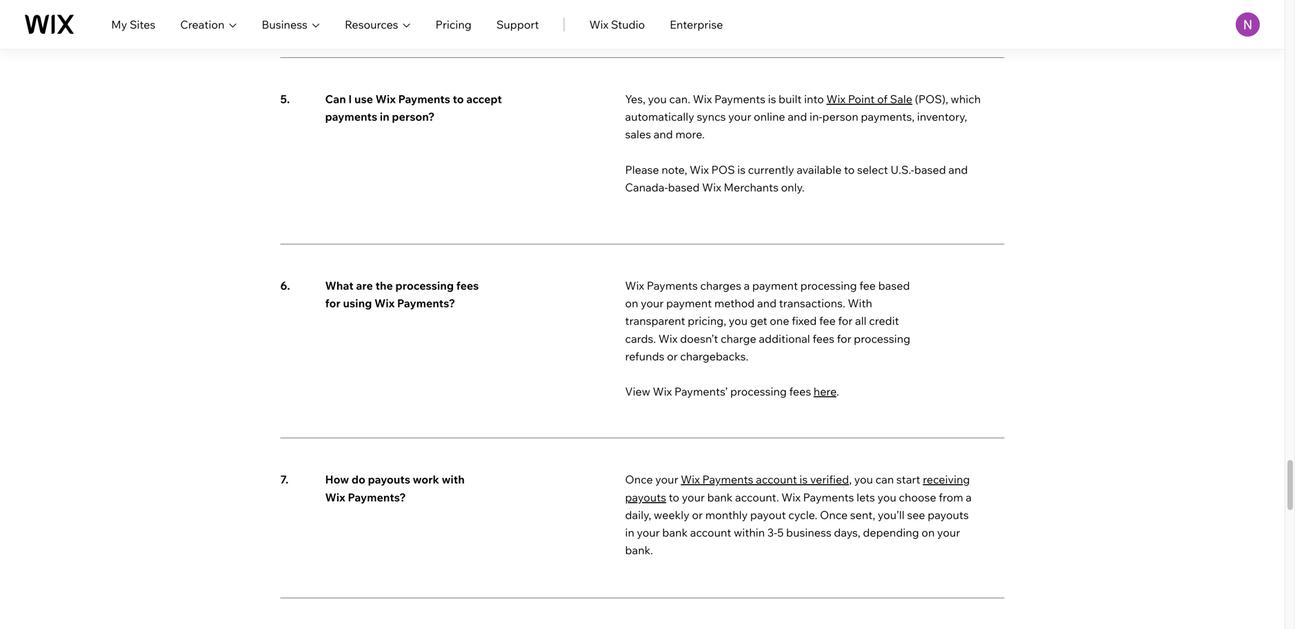 Task type: describe. For each thing, give the bounding box(es) containing it.
can
[[876, 473, 894, 487]]

pricing link
[[436, 16, 472, 33]]

(pos),
[[915, 92, 949, 106]]

3-
[[768, 526, 778, 540]]

creation
[[180, 18, 225, 31]]

please
[[626, 163, 660, 177]]

payouts inside the "to your bank account. wix payments lets you choose from a daily, weekly or monthly payout cycle. once sent, you'll see payouts in your bank account within 3-5 business days, depending on your bank."
[[928, 508, 969, 522]]

you up automatically
[[648, 92, 667, 106]]

transparent
[[626, 314, 686, 328]]

view
[[626, 385, 651, 399]]

account inside the "to your bank account. wix payments lets you choose from a daily, weekly or monthly payout cycle. once sent, you'll see payouts in your bank account within 3-5 business days, depending on your bank."
[[691, 526, 732, 540]]

sale
[[891, 92, 913, 106]]

person?
[[392, 110, 435, 124]]

enterprise link
[[670, 16, 723, 33]]

start
[[897, 473, 921, 487]]

wix down pos
[[703, 180, 722, 194]]

into
[[805, 92, 824, 106]]

resources
[[345, 18, 399, 31]]

wix left pos
[[690, 163, 709, 177]]

wix studio
[[590, 18, 645, 31]]

a inside the "to your bank account. wix payments lets you choose from a daily, weekly or monthly payout cycle. once sent, you'll see payouts in your bank account within 3-5 business days, depending on your bank."
[[966, 490, 972, 504]]

processing up transactions.
[[801, 279, 857, 293]]

business
[[787, 526, 832, 540]]

monthly
[[706, 508, 748, 522]]

fixed
[[792, 314, 817, 328]]

and down automatically
[[654, 127, 673, 141]]

based inside wix payments charges a payment processing fee based on your payment method and transactions. with transparent pricing, you get one fixed fee for all credit cards. wix doesn't charge additional fees for processing refunds or chargebacks.
[[879, 279, 911, 293]]

wix studio link
[[590, 16, 645, 33]]

select
[[858, 163, 889, 177]]

view wix payments' processing fees here .
[[626, 385, 840, 399]]

in inside the "to your bank account. wix payments lets you choose from a daily, weekly or monthly payout cycle. once sent, you'll see payouts in your bank account within 3-5 business days, depending on your bank."
[[626, 526, 635, 540]]

using
[[343, 296, 372, 310]]

and inside please note, wix pos is currently available to select u.s.-based and canada-based wix merchants only.
[[949, 163, 969, 177]]

on inside wix payments charges a payment processing fee based on your payment method and transactions. with transparent pricing, you get one fixed fee for all credit cards. wix doesn't charge additional fees for processing refunds or chargebacks.
[[626, 296, 639, 310]]

wix point of sale link
[[827, 92, 913, 106]]

once your wix payments account is verified , you can start
[[626, 473, 923, 487]]

or inside the "to your bank account. wix payments lets you choose from a daily, weekly or monthly payout cycle. once sent, you'll see payouts in your bank account within 3-5 business days, depending on your bank."
[[692, 508, 703, 522]]

once inside the "to your bank account. wix payments lets you choose from a daily, weekly or monthly payout cycle. once sent, you'll see payouts in your bank account within 3-5 business days, depending on your bank."
[[820, 508, 848, 522]]

to inside the "to your bank account. wix payments lets you choose from a daily, weekly or monthly payout cycle. once sent, you'll see payouts in your bank account within 3-5 business days, depending on your bank."
[[669, 490, 680, 504]]

fees for view wix payments' processing fees here .
[[790, 385, 812, 399]]

wix payments account is verified link
[[681, 473, 850, 487]]

5
[[778, 526, 784, 540]]

credit
[[870, 314, 900, 328]]

here
[[814, 385, 837, 399]]

wix inside what are the processing fees for using wix payments?
[[375, 296, 395, 310]]

,
[[850, 473, 852, 487]]

how
[[325, 473, 349, 487]]

canada-
[[626, 180, 668, 194]]

which
[[951, 92, 981, 106]]

resources button
[[345, 16, 411, 33]]

can i use wix payments to accept payments in person?
[[325, 92, 502, 124]]

fees inside wix payments charges a payment processing fee based on your payment method and transactions. with transparent pricing, you get one fixed fee for all credit cards. wix doesn't charge additional fees for processing refunds or chargebacks.
[[813, 332, 835, 346]]

a inside wix payments charges a payment processing fee based on your payment method and transactions. with transparent pricing, you get one fixed fee for all credit cards. wix doesn't charge additional fees for processing refunds or chargebacks.
[[744, 279, 750, 293]]

2 vertical spatial for
[[837, 332, 852, 346]]

for inside what are the processing fees for using wix payments?
[[325, 296, 341, 310]]

wix up syncs on the right top of the page
[[693, 92, 712, 106]]

with
[[848, 296, 873, 310]]

and left in-
[[788, 110, 808, 124]]

sent,
[[851, 508, 876, 522]]

and inside wix payments charges a payment processing fee based on your payment method and transactions. with transparent pricing, you get one fixed fee for all credit cards. wix doesn't charge additional fees for processing refunds or chargebacks.
[[758, 296, 777, 310]]

you'll
[[878, 508, 905, 522]]

wix inside the "to your bank account. wix payments lets you choose from a daily, weekly or monthly payout cycle. once sent, you'll see payouts in your bank account within 3-5 business days, depending on your bank."
[[782, 490, 801, 504]]

verified
[[811, 473, 850, 487]]

profile image image
[[1237, 12, 1261, 37]]

lets
[[857, 490, 876, 504]]

only.
[[782, 180, 805, 194]]

or inside wix payments charges a payment processing fee based on your payment method and transactions. with transparent pricing, you get one fixed fee for all credit cards. wix doesn't charge additional fees for processing refunds or chargebacks.
[[667, 349, 678, 363]]

daily,
[[626, 508, 652, 522]]

of
[[878, 92, 888, 106]]

within
[[734, 526, 765, 540]]

(pos), which automatically syncs your online and in-person payments, inventory, sales and more.
[[626, 92, 981, 141]]

additional
[[759, 332, 811, 346]]

available
[[797, 163, 842, 177]]

in-
[[810, 110, 823, 124]]

note,
[[662, 163, 688, 177]]

payouts inside how do payouts work with wix payments?
[[368, 473, 411, 487]]

what
[[325, 279, 354, 293]]

fees for what are the processing fees for using wix payments?
[[457, 279, 479, 293]]

choose
[[899, 490, 937, 504]]

charge
[[721, 332, 757, 346]]

pos
[[712, 163, 735, 177]]

more.
[[676, 127, 705, 141]]

studio
[[611, 18, 645, 31]]

chargebacks.
[[681, 349, 749, 363]]

to your bank account. wix payments lets you choose from a daily, weekly or monthly payout cycle. once sent, you'll see payouts in your bank account within 3-5 business days, depending on your bank.
[[626, 490, 972, 557]]

payments,
[[861, 110, 915, 124]]

wix left the studio
[[590, 18, 609, 31]]

syncs
[[697, 110, 726, 124]]

processing inside what are the processing fees for using wix payments?
[[396, 279, 454, 293]]

work
[[413, 473, 440, 487]]

wix up weekly
[[681, 473, 700, 487]]

one
[[770, 314, 790, 328]]

is for account
[[800, 473, 808, 487]]

weekly
[[654, 508, 690, 522]]

payments inside wix payments charges a payment processing fee based on your payment method and transactions. with transparent pricing, you get one fixed fee for all credit cards. wix doesn't charge additional fees for processing refunds or chargebacks.
[[647, 279, 698, 293]]

sites
[[130, 18, 155, 31]]

refunds
[[626, 349, 665, 363]]

yes, you can. wix payments is built into wix point of sale
[[626, 92, 913, 106]]

inventory,
[[918, 110, 968, 124]]

6.
[[281, 279, 290, 293]]

cards.
[[626, 332, 656, 346]]

u.s.-
[[891, 163, 915, 177]]

1 vertical spatial for
[[839, 314, 853, 328]]



Task type: vqa. For each thing, say whether or not it's contained in the screenshot.
the account to the bottom
yes



Task type: locate. For each thing, give the bounding box(es) containing it.
1 vertical spatial once
[[820, 508, 848, 522]]

for down what
[[325, 296, 341, 310]]

payments? right using
[[397, 296, 455, 310]]

7.
[[281, 473, 289, 487]]

a right from
[[966, 490, 972, 504]]

payout
[[751, 508, 786, 522]]

pricing
[[436, 18, 472, 31]]

sales
[[626, 127, 651, 141]]

days,
[[834, 526, 861, 540]]

0 vertical spatial bank
[[708, 490, 733, 504]]

0 horizontal spatial or
[[667, 349, 678, 363]]

is inside please note, wix pos is currently available to select u.s.-based and canada-based wix merchants only.
[[738, 163, 746, 177]]

payments? inside how do payouts work with wix payments?
[[348, 490, 406, 504]]

0 horizontal spatial fees
[[457, 279, 479, 293]]

1 horizontal spatial is
[[768, 92, 777, 106]]

0 horizontal spatial payouts
[[368, 473, 411, 487]]

payment up pricing,
[[667, 296, 712, 310]]

.
[[837, 385, 840, 399]]

0 vertical spatial is
[[768, 92, 777, 106]]

or right refunds on the bottom of page
[[667, 349, 678, 363]]

1 horizontal spatial fee
[[860, 279, 876, 293]]

account.
[[736, 490, 779, 504]]

based down note, on the right top
[[668, 180, 700, 194]]

payments inside the "to your bank account. wix payments lets you choose from a daily, weekly or monthly payout cycle. once sent, you'll see payouts in your bank account within 3-5 business days, depending on your bank."
[[804, 490, 855, 504]]

1 horizontal spatial fees
[[790, 385, 812, 399]]

0 vertical spatial payments?
[[397, 296, 455, 310]]

0 vertical spatial fee
[[860, 279, 876, 293]]

from
[[939, 490, 964, 504]]

for
[[325, 296, 341, 310], [839, 314, 853, 328], [837, 332, 852, 346]]

doesn't
[[681, 332, 719, 346]]

0 vertical spatial based
[[915, 163, 947, 177]]

or right weekly
[[692, 508, 703, 522]]

do
[[352, 473, 366, 487]]

1 vertical spatial in
[[626, 526, 635, 540]]

0 horizontal spatial bank
[[663, 526, 688, 540]]

depending
[[863, 526, 920, 540]]

1 horizontal spatial to
[[669, 490, 680, 504]]

1 vertical spatial or
[[692, 508, 703, 522]]

1 horizontal spatial payouts
[[626, 490, 667, 504]]

is left verified
[[800, 473, 808, 487]]

charges
[[701, 279, 742, 293]]

2 horizontal spatial is
[[800, 473, 808, 487]]

to left select
[[845, 163, 855, 177]]

you right the ,
[[855, 473, 874, 487]]

1 vertical spatial payment
[[667, 296, 712, 310]]

with
[[442, 473, 465, 487]]

0 vertical spatial to
[[453, 92, 464, 106]]

payments inside can i use wix payments to accept payments in person?
[[398, 92, 451, 106]]

1 vertical spatial fees
[[813, 332, 835, 346]]

for left all
[[839, 314, 853, 328]]

1 horizontal spatial once
[[820, 508, 848, 522]]

0 horizontal spatial once
[[626, 473, 653, 487]]

fee up 'with' at the top right of the page
[[860, 279, 876, 293]]

payouts down from
[[928, 508, 969, 522]]

all
[[856, 314, 867, 328]]

payments up person?
[[398, 92, 451, 106]]

0 vertical spatial fees
[[457, 279, 479, 293]]

2 horizontal spatial based
[[915, 163, 947, 177]]

account
[[756, 473, 798, 487], [691, 526, 732, 540]]

can
[[325, 92, 346, 106]]

on
[[626, 296, 639, 310], [922, 526, 935, 540]]

2 horizontal spatial to
[[845, 163, 855, 177]]

can.
[[670, 92, 691, 106]]

0 horizontal spatial based
[[668, 180, 700, 194]]

wix up person
[[827, 92, 846, 106]]

are
[[356, 279, 373, 293]]

payments? inside what are the processing fees for using wix payments?
[[397, 296, 455, 310]]

you down can
[[878, 490, 897, 504]]

wix right use
[[376, 92, 396, 106]]

payments up account. in the right bottom of the page
[[703, 473, 754, 487]]

once up days,
[[820, 508, 848, 522]]

to up weekly
[[669, 490, 680, 504]]

0 vertical spatial a
[[744, 279, 750, 293]]

my sites
[[111, 18, 155, 31]]

wix down how
[[325, 490, 346, 504]]

built
[[779, 92, 802, 106]]

in
[[380, 110, 390, 124], [626, 526, 635, 540]]

1 vertical spatial fee
[[820, 314, 836, 328]]

wix down the the
[[375, 296, 395, 310]]

payments'
[[675, 385, 728, 399]]

see
[[908, 508, 926, 522]]

wix up transparent
[[626, 279, 645, 293]]

is right pos
[[738, 163, 746, 177]]

support link
[[497, 16, 539, 33]]

processing down chargebacks.
[[731, 385, 787, 399]]

for down 'with' at the top right of the page
[[837, 332, 852, 346]]

0 vertical spatial payment
[[753, 279, 798, 293]]

1 vertical spatial to
[[845, 163, 855, 177]]

1 vertical spatial payouts
[[626, 490, 667, 504]]

2 vertical spatial fees
[[790, 385, 812, 399]]

1 horizontal spatial based
[[879, 279, 911, 293]]

you
[[648, 92, 667, 106], [729, 314, 748, 328], [855, 473, 874, 487], [878, 490, 897, 504]]

0 horizontal spatial to
[[453, 92, 464, 106]]

0 horizontal spatial fee
[[820, 314, 836, 328]]

receiving payouts
[[626, 473, 971, 504]]

0 vertical spatial on
[[626, 296, 639, 310]]

or
[[667, 349, 678, 363], [692, 508, 703, 522]]

based down inventory, in the top right of the page
[[915, 163, 947, 177]]

0 vertical spatial or
[[667, 349, 678, 363]]

your inside wix payments charges a payment processing fee based on your payment method and transactions. with transparent pricing, you get one fixed fee for all credit cards. wix doesn't charge additional fees for processing refunds or chargebacks.
[[641, 296, 664, 310]]

support
[[497, 18, 539, 31]]

0 vertical spatial account
[[756, 473, 798, 487]]

5.
[[281, 92, 290, 106]]

0 vertical spatial in
[[380, 110, 390, 124]]

payments?
[[397, 296, 455, 310], [348, 490, 406, 504]]

wix inside how do payouts work with wix payments?
[[325, 490, 346, 504]]

payment
[[753, 279, 798, 293], [667, 296, 712, 310]]

account down monthly
[[691, 526, 732, 540]]

1 horizontal spatial account
[[756, 473, 798, 487]]

1 horizontal spatial or
[[692, 508, 703, 522]]

1 vertical spatial bank
[[663, 526, 688, 540]]

pricing,
[[688, 314, 727, 328]]

please note, wix pos is currently available to select u.s.-based and canada-based wix merchants only.
[[626, 163, 969, 194]]

1 vertical spatial account
[[691, 526, 732, 540]]

wix right 'view'
[[653, 385, 672, 399]]

1 horizontal spatial bank
[[708, 490, 733, 504]]

1 vertical spatial on
[[922, 526, 935, 540]]

on down see
[[922, 526, 935, 540]]

is up online at the right top of page
[[768, 92, 777, 106]]

0 horizontal spatial on
[[626, 296, 639, 310]]

transactions.
[[780, 296, 846, 310]]

the
[[376, 279, 393, 293]]

bank.
[[626, 543, 654, 557]]

1 vertical spatial payments?
[[348, 490, 406, 504]]

business
[[262, 18, 308, 31]]

your inside (pos), which automatically syncs your online and in-person payments, inventory, sales and more.
[[729, 110, 752, 124]]

payments? down do
[[348, 490, 406, 504]]

you inside wix payments charges a payment processing fee based on your payment method and transactions. with transparent pricing, you get one fixed fee for all credit cards. wix doesn't charge additional fees for processing refunds or chargebacks.
[[729, 314, 748, 328]]

wix down transparent
[[659, 332, 678, 346]]

processing right the the
[[396, 279, 454, 293]]

on inside the "to your bank account. wix payments lets you choose from a daily, weekly or monthly payout cycle. once sent, you'll see payouts in your bank account within 3-5 business days, depending on your bank."
[[922, 526, 935, 540]]

2 horizontal spatial fees
[[813, 332, 835, 346]]

based up credit
[[879, 279, 911, 293]]

0 horizontal spatial payment
[[667, 296, 712, 310]]

fee right fixed on the right of page
[[820, 314, 836, 328]]

2 vertical spatial based
[[879, 279, 911, 293]]

in left person?
[[380, 110, 390, 124]]

point
[[849, 92, 875, 106]]

processing
[[396, 279, 454, 293], [801, 279, 857, 293], [854, 332, 911, 346], [731, 385, 787, 399]]

accept
[[467, 92, 502, 106]]

and up get
[[758, 296, 777, 310]]

1 horizontal spatial on
[[922, 526, 935, 540]]

use
[[355, 92, 373, 106]]

0 horizontal spatial a
[[744, 279, 750, 293]]

is for payments
[[768, 92, 777, 106]]

a up method
[[744, 279, 750, 293]]

based
[[915, 163, 947, 177], [668, 180, 700, 194], [879, 279, 911, 293]]

here link
[[814, 385, 837, 399]]

0 vertical spatial payouts
[[368, 473, 411, 487]]

you up charge
[[729, 314, 748, 328]]

payments up transparent
[[647, 279, 698, 293]]

2 vertical spatial payouts
[[928, 508, 969, 522]]

2 horizontal spatial payouts
[[928, 508, 969, 522]]

yes,
[[626, 92, 646, 106]]

person
[[823, 110, 859, 124]]

payouts up daily, at the bottom
[[626, 490, 667, 504]]

processing down credit
[[854, 332, 911, 346]]

payouts right do
[[368, 473, 411, 487]]

1 horizontal spatial payment
[[753, 279, 798, 293]]

wix up cycle.
[[782, 490, 801, 504]]

0 horizontal spatial is
[[738, 163, 746, 177]]

to left accept
[[453, 92, 464, 106]]

once up daily, at the bottom
[[626, 473, 653, 487]]

currently
[[748, 163, 795, 177]]

on up transparent
[[626, 296, 639, 310]]

2 vertical spatial to
[[669, 490, 680, 504]]

to inside can i use wix payments to accept payments in person?
[[453, 92, 464, 106]]

what are the processing fees for using wix payments?
[[325, 279, 479, 310]]

0 horizontal spatial account
[[691, 526, 732, 540]]

bank down weekly
[[663, 526, 688, 540]]

creation button
[[180, 16, 237, 33]]

1 vertical spatial is
[[738, 163, 746, 177]]

to
[[453, 92, 464, 106], [845, 163, 855, 177], [669, 490, 680, 504]]

in down daily, at the bottom
[[626, 526, 635, 540]]

and down inventory, in the top right of the page
[[949, 163, 969, 177]]

my
[[111, 18, 127, 31]]

fees inside what are the processing fees for using wix payments?
[[457, 279, 479, 293]]

payments
[[325, 110, 378, 124]]

payments up syncs on the right top of the page
[[715, 92, 766, 106]]

business button
[[262, 16, 320, 33]]

how do payouts work with wix payments?
[[325, 473, 465, 504]]

0 vertical spatial for
[[325, 296, 341, 310]]

get
[[751, 314, 768, 328]]

you inside the "to your bank account. wix payments lets you choose from a daily, weekly or monthly payout cycle. once sent, you'll see payouts in your bank account within 3-5 business days, depending on your bank."
[[878, 490, 897, 504]]

payment up one
[[753, 279, 798, 293]]

merchants
[[724, 180, 779, 194]]

my sites link
[[111, 16, 155, 33]]

online
[[754, 110, 786, 124]]

fee
[[860, 279, 876, 293], [820, 314, 836, 328]]

0 horizontal spatial in
[[380, 110, 390, 124]]

cycle.
[[789, 508, 818, 522]]

1 vertical spatial a
[[966, 490, 972, 504]]

wix inside can i use wix payments to accept payments in person?
[[376, 92, 396, 106]]

bank up monthly
[[708, 490, 733, 504]]

payouts inside receiving payouts
[[626, 490, 667, 504]]

0 vertical spatial once
[[626, 473, 653, 487]]

to inside please note, wix pos is currently available to select u.s.-based and canada-based wix merchants only.
[[845, 163, 855, 177]]

1 vertical spatial based
[[668, 180, 700, 194]]

payments down verified
[[804, 490, 855, 504]]

2 vertical spatial is
[[800, 473, 808, 487]]

account up account. in the right bottom of the page
[[756, 473, 798, 487]]

payouts
[[368, 473, 411, 487], [626, 490, 667, 504], [928, 508, 969, 522]]

in inside can i use wix payments to accept payments in person?
[[380, 110, 390, 124]]

1 horizontal spatial a
[[966, 490, 972, 504]]

fees
[[457, 279, 479, 293], [813, 332, 835, 346], [790, 385, 812, 399]]

1 horizontal spatial in
[[626, 526, 635, 540]]



